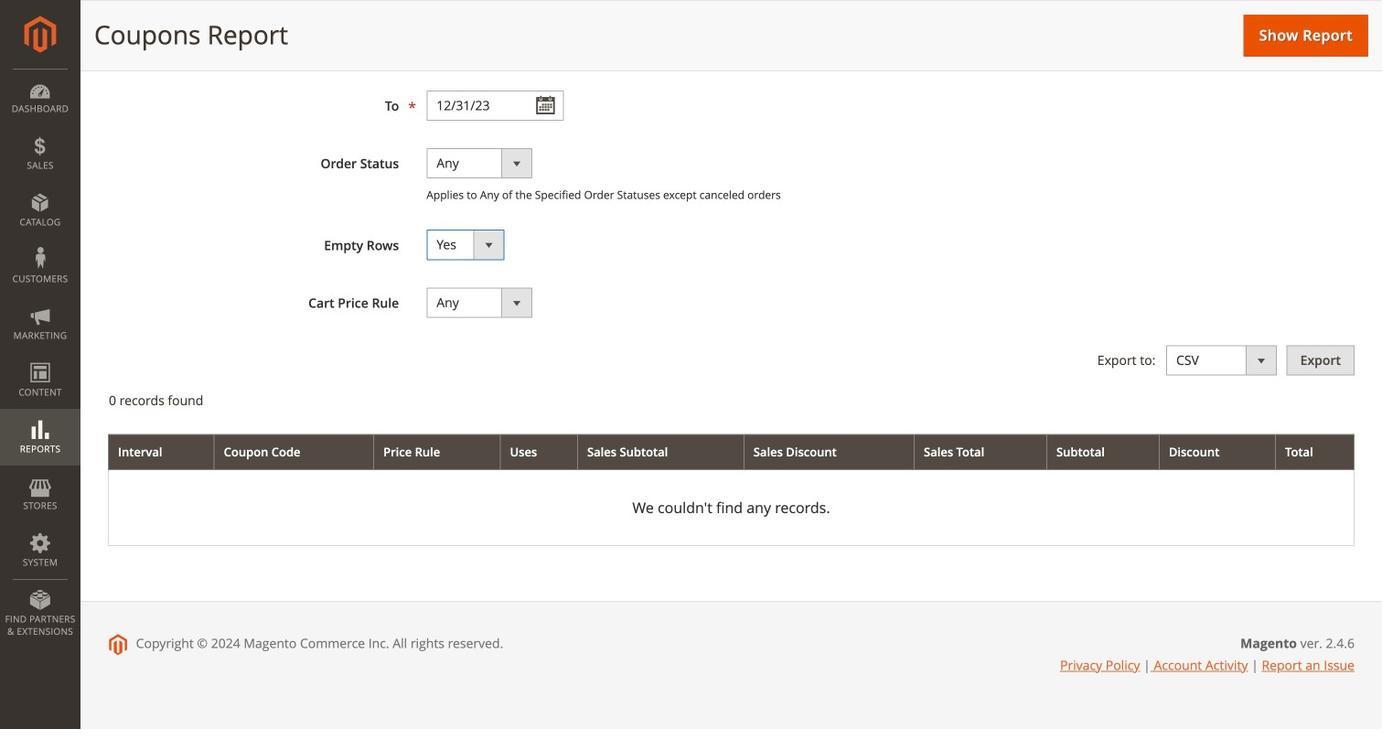 Task type: describe. For each thing, give the bounding box(es) containing it.
magento admin panel image
[[24, 16, 56, 53]]



Task type: locate. For each thing, give the bounding box(es) containing it.
None text field
[[427, 33, 564, 63], [427, 90, 564, 121], [427, 33, 564, 63], [427, 90, 564, 121]]

menu bar
[[0, 69, 81, 647]]



